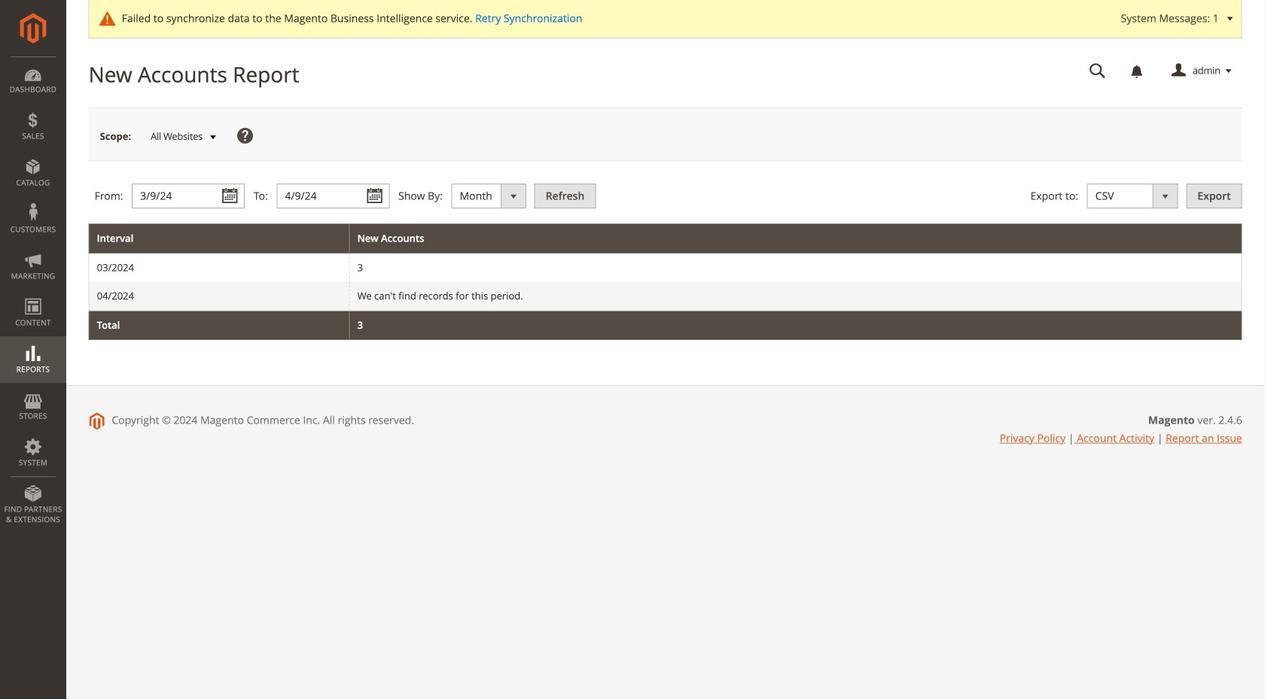 Task type: describe. For each thing, give the bounding box(es) containing it.
magento admin panel image
[[20, 13, 46, 44]]



Task type: locate. For each thing, give the bounding box(es) containing it.
None text field
[[1079, 58, 1117, 84], [277, 184, 390, 209], [1079, 58, 1117, 84], [277, 184, 390, 209]]

None text field
[[132, 184, 245, 209]]

menu bar
[[0, 57, 66, 533]]



